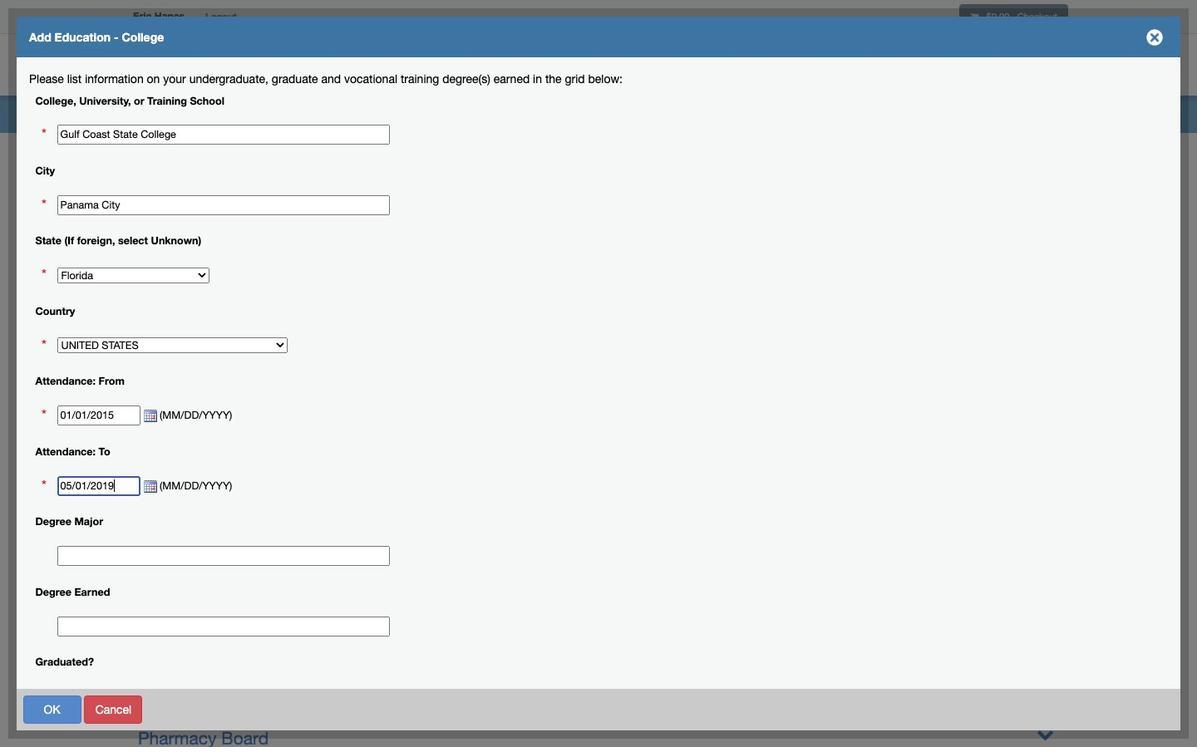 Task type: locate. For each thing, give the bounding box(es) containing it.
2 vertical spatial nursing
[[198, 558, 239, 571]]

agency
[[221, 270, 280, 290]]

or up detective, security, fingerprint & alarm contractor board link
[[380, 331, 391, 343]]

medical
[[138, 462, 199, 482]]

location
[[97, 516, 142, 530]]

advanced practice nurse for 1st start 'link' from the bottom of the page
[[198, 635, 331, 649]]

chevron down image
[[1037, 726, 1054, 743]]

0 horizontal spatial &
[[333, 490, 344, 510]]

services
[[1001, 61, 1048, 72]]

0 horizontal spatial or
[[134, 94, 144, 107]]

0 vertical spatial college,
[[35, 94, 76, 107]]

public and mailing addresses
[[42, 288, 137, 318]]

1 advanced from the top
[[198, 609, 251, 623]]

foreign,
[[77, 235, 115, 247]]

1 vertical spatial information
[[90, 347, 149, 360]]

advanced for 2nd start 'link'
[[198, 609, 251, 623]]

1 action from the top
[[237, 189, 269, 202]]

& right lpn
[[333, 490, 344, 510]]

2 vertical spatial school
[[282, 346, 316, 358]]

0 horizontal spatial college, university, or training school
[[35, 94, 224, 107]]

degree for degree earned
[[35, 586, 71, 598]]

1 horizontal spatial education information
[[204, 72, 318, 86]]

and inside public and mailing addresses
[[77, 288, 97, 301]]

action inside 24. please list information on your primary school education in the grid below: element
[[237, 189, 269, 202]]

0 vertical spatial training
[[147, 94, 187, 107]]

ged)
[[470, 189, 495, 202]]

(rn,
[[255, 490, 289, 510]]

0 vertical spatial degree
[[35, 516, 71, 528]]

practice up occupational therapy board on the left of page
[[254, 635, 297, 649]]

0 vertical spatial advanced practice nurse
[[198, 609, 331, 623]]

24. please list information on your primary school education in the grid below: element
[[232, 183, 1073, 233]]

0 vertical spatial nursing
[[100, 474, 140, 487]]

college, university, or training school up company
[[282, 331, 433, 358]]

1 horizontal spatial or
[[380, 331, 391, 343]]

0 vertical spatial school
[[190, 94, 224, 107]]

alarm
[[398, 353, 443, 373]]

advanced practice nurse up "occupational therapy board" link
[[198, 635, 331, 649]]

1 horizontal spatial &
[[382, 353, 393, 373]]

application inside registered nurse(rn) application instructions
[[42, 101, 100, 115]]

1 practice from the top
[[254, 609, 297, 623]]

2 horizontal spatial school
[[323, 189, 358, 202]]

2 action from the top
[[237, 346, 269, 358]]

0 vertical spatial start
[[130, 558, 155, 571]]

occupational therapy board link
[[138, 701, 362, 721]]

1 vertical spatial degree
[[35, 586, 71, 598]]

(mm/dd/yyyy) for "attendance: from" 'text box'
[[157, 409, 241, 422]]

authorization for third- party contact
[[42, 229, 161, 259]]

nursing down to at the bottom left of the page
[[100, 474, 140, 487]]

party
[[42, 245, 69, 259]]

college
[[122, 30, 164, 44]]

university, for please list information on your undergraduate, graduate and vocational training degree(s) earned in the grid below:
[[79, 94, 131, 107]]

attendance: to
[[35, 446, 110, 458]]

education information
[[204, 72, 318, 86], [42, 559, 156, 572]]

Attendance: From text field
[[57, 406, 140, 426]]

university, up detective, security, fingerprint & alarm contractor board link
[[325, 331, 377, 343]]

practice down 'nursing board'
[[254, 609, 297, 623]]

please list information on your undergraduate, graduate and vocational training degree(s) earned in the grid below:
[[29, 72, 623, 86]]

temporary
[[42, 474, 97, 487]]

None button
[[23, 696, 81, 724], [84, 696, 143, 724], [210, 696, 276, 724], [280, 696, 326, 724], [1059, 696, 1162, 724], [23, 696, 81, 724], [84, 696, 143, 724], [210, 696, 276, 724], [280, 696, 326, 724], [1059, 696, 1162, 724]]

0 vertical spatial practice
[[254, 609, 297, 623]]

detective,
[[138, 353, 216, 373]]

nurse
[[201, 30, 242, 44]]

* down city
[[42, 196, 46, 213]]

and
[[321, 72, 341, 86], [77, 288, 97, 301]]

security,
[[221, 353, 288, 373]]

2 advanced from the top
[[198, 635, 251, 649]]

0 vertical spatial university,
[[79, 94, 131, 107]]

2 practice from the top
[[254, 635, 297, 649]]

for
[[113, 229, 127, 242]]

1 vertical spatial university,
[[325, 331, 377, 343]]

school up fields
[[190, 94, 224, 107]]

registered nurse(rn) application instructions
[[42, 85, 164, 115]]

degree left the earned
[[35, 586, 71, 598]]

personal information
[[42, 347, 149, 360]]

$0.00 checkout
[[984, 11, 1058, 22]]

school for please list information on your undergraduate, graduate and vocational training degree(s) earned in the grid below:
[[190, 94, 224, 107]]

0 horizontal spatial training
[[147, 94, 187, 107]]

City text field
[[57, 195, 390, 215]]

dental board link
[[138, 325, 240, 345]]

vocational
[[344, 72, 397, 86]]

2 degree from the top
[[35, 586, 71, 598]]

nursing for nursing board
[[198, 558, 239, 571]]

1 (mm/dd/yyyy) from the top
[[157, 409, 241, 422]]

2 horizontal spatial or
[[456, 189, 467, 202]]

0 vertical spatial (mm/dd/yyyy)
[[157, 409, 241, 422]]

registered
[[29, 30, 104, 44]]

lpn
[[294, 490, 328, 510]]

therapy
[[214, 407, 277, 427], [247, 701, 310, 721]]

application down 'registered'
[[42, 101, 100, 115]]

1 vertical spatial advanced practice nurse
[[198, 635, 331, 649]]

information up from
[[90, 347, 149, 360]]

school
[[190, 94, 224, 107], [323, 189, 358, 202], [282, 346, 316, 358]]

school up company
[[282, 346, 316, 358]]

college, university, or training school down information
[[35, 94, 224, 107]]

1 vertical spatial application
[[42, 186, 100, 200]]

application down city
[[42, 186, 100, 200]]

college, up the fingerprint
[[282, 331, 322, 343]]

illinois department of financial and professional regulation image
[[125, 37, 504, 91]]

degree(s)
[[443, 72, 490, 86]]

college, university, or training school
[[35, 94, 224, 107], [282, 331, 433, 358]]

advanced practice nurse down 'nursing board'
[[198, 609, 331, 623]]

information down location
[[97, 559, 156, 572]]

or left ged)
[[456, 189, 467, 202]]

degree
[[35, 516, 71, 528], [35, 586, 71, 598]]

$0.00
[[987, 11, 1010, 22]]

-
[[114, 30, 119, 44]]

nurse
[[300, 609, 331, 623], [300, 635, 331, 649]]

1 vertical spatial training
[[393, 331, 433, 343]]

advanced up occupational therapy board on the left of page
[[198, 635, 251, 649]]

0 horizontal spatial college,
[[35, 94, 76, 107]]

1 vertical spatial practice
[[254, 635, 297, 649]]

1 vertical spatial advanced
[[198, 635, 251, 649]]

limited liability company link
[[138, 380, 340, 400]]

college,
[[35, 94, 76, 107], [282, 331, 322, 343]]

1 degree from the top
[[35, 516, 71, 528]]

1 vertical spatial education information
[[42, 559, 156, 572]]

0 horizontal spatial education information
[[42, 559, 156, 572]]

1 vertical spatial or
[[456, 189, 467, 202]]

1 vertical spatial attendance:
[[35, 446, 96, 458]]

education information up marked
[[204, 72, 318, 86]]

1 vertical spatial and
[[77, 288, 97, 301]]

information
[[259, 72, 318, 86], [90, 347, 149, 360], [97, 559, 156, 572]]

0 vertical spatial advanced
[[198, 609, 251, 623]]

1 vertical spatial (mm/dd/yyyy)
[[157, 480, 241, 492]]

0 vertical spatial action
[[237, 189, 269, 202]]

close window image
[[1142, 24, 1168, 51]]

training
[[147, 94, 187, 107], [393, 331, 433, 343]]

2 vertical spatial information
[[97, 559, 156, 572]]

primary school type (high school, or ged)
[[282, 189, 495, 202]]

degree left major
[[35, 516, 71, 528]]

or
[[134, 94, 144, 107], [456, 189, 467, 202], [380, 331, 391, 343]]

None image field
[[140, 410, 157, 423], [140, 480, 157, 494], [140, 410, 157, 423], [140, 480, 157, 494]]

1 vertical spatial action
[[237, 346, 269, 358]]

1 horizontal spatial and
[[321, 72, 341, 86]]

2 attendance: from the top
[[35, 446, 96, 458]]

and right graduate
[[321, 72, 341, 86]]

College, University, or Training School text field
[[57, 125, 390, 145]]

1 vertical spatial start link
[[130, 609, 155, 623]]

2 vertical spatial or
[[380, 331, 391, 343]]

university, down information
[[79, 94, 131, 107]]

or down information
[[134, 94, 144, 107]]

2 vertical spatial start
[[130, 635, 155, 649]]

military status
[[42, 144, 116, 157]]

education up fields
[[204, 72, 256, 86]]

0 vertical spatial therapy
[[214, 407, 277, 427]]

detective, security, fingerprint & alarm contractor board link
[[138, 353, 584, 373]]

fingerprint
[[293, 353, 377, 373]]

advanced
[[198, 609, 251, 623], [198, 635, 251, 649]]

practice for 1st start 'link' from the bottom of the page
[[254, 635, 297, 649]]

practice
[[254, 609, 297, 623], [254, 635, 297, 649]]

asterisk
[[329, 113, 373, 127]]

school inside college, university, or training school
[[282, 346, 316, 358]]

& left alarm
[[382, 353, 393, 373]]

0 vertical spatial and
[[321, 72, 341, 86]]

0 vertical spatial or
[[134, 94, 144, 107]]

nursing up degree earned text box
[[198, 558, 239, 571]]

permit
[[143, 474, 177, 487]]

0 vertical spatial nurse
[[300, 609, 331, 623]]

2 start from the top
[[130, 609, 155, 623]]

1 horizontal spatial college, university, or training school
[[282, 331, 433, 358]]

0 vertical spatial education information
[[204, 72, 318, 86]]

information
[[85, 72, 144, 86]]

1 vertical spatial school
[[323, 189, 358, 202]]

close window image
[[1142, 24, 1168, 51]]

&
[[382, 353, 393, 373], [333, 490, 344, 510]]

advanced down 'nursing board'
[[198, 609, 251, 623]]

0 vertical spatial application
[[42, 101, 100, 115]]

training down your
[[147, 94, 187, 107]]

1 vertical spatial college,
[[282, 331, 322, 343]]

0 vertical spatial start link
[[130, 558, 155, 571]]

personal
[[42, 347, 87, 360]]

university, inside 25. please list information on your undergraduate, graduate and vocational training degree(s) earned in the grid below: element
[[325, 331, 377, 343]]

attendance: up temporary
[[35, 446, 96, 458]]

0 vertical spatial attendance:
[[35, 375, 96, 388]]

information up with
[[259, 72, 318, 86]]

college, for action
[[282, 331, 322, 343]]

* up public at the left of the page
[[42, 266, 46, 283]]

attendance:
[[35, 375, 96, 388], [35, 446, 96, 458]]

2 vertical spatial start link
[[130, 635, 155, 649]]

third-
[[131, 229, 161, 242]]

0 horizontal spatial school
[[190, 94, 224, 107]]

(mm/dd/yyyy)
[[157, 409, 241, 422], [157, 480, 241, 492]]

authorization
[[42, 229, 110, 242]]

action up delete this row image
[[237, 189, 269, 202]]

1 attendance: from the top
[[35, 375, 96, 388]]

1 vertical spatial nurse
[[300, 635, 331, 649]]

2 application from the top
[[42, 186, 100, 200]]

nursing down permit
[[138, 490, 199, 510]]

1 vertical spatial &
[[333, 490, 344, 510]]

company
[[264, 380, 340, 400]]

advanced practice nurse for 2nd start 'link'
[[198, 609, 331, 623]]

contractor
[[448, 353, 532, 373]]

hanes
[[154, 10, 185, 22]]

college, inside 25. please list information on your undergraduate, graduate and vocational training degree(s) earned in the grid below: element
[[282, 331, 322, 343]]

1 application from the top
[[42, 101, 100, 115]]

(if
[[64, 235, 74, 247]]

25. please list information on your undergraduate, graduate and vocational training degree(s) earned in the grid below: element
[[232, 325, 1162, 405]]

of
[[69, 389, 79, 402]]

and up addresses at top
[[77, 288, 97, 301]]

1 vertical spatial start
[[130, 609, 155, 623]]

school for action
[[282, 346, 316, 358]]

massage
[[138, 407, 209, 427]]

1 horizontal spatial school
[[282, 346, 316, 358]]

1 start from the top
[[130, 558, 155, 571]]

school left type
[[323, 189, 358, 202]]

or for action
[[380, 331, 391, 343]]

college, for please list information on your undergraduate, graduate and vocational training degree(s) earned in the grid below:
[[35, 94, 76, 107]]

0 vertical spatial &
[[382, 353, 393, 373]]

university, for action
[[325, 331, 377, 343]]

2 advanced practice nurse from the top
[[198, 635, 331, 649]]

education information up the earned
[[42, 559, 156, 572]]

training up alarm
[[393, 331, 433, 343]]

1 advanced practice nurse from the top
[[198, 609, 331, 623]]

0 vertical spatial college, university, or training school
[[35, 94, 224, 107]]

0 horizontal spatial university,
[[79, 94, 131, 107]]

home
[[814, 61, 843, 72]]

college, university, or training school for action
[[282, 331, 433, 358]]

education
[[55, 30, 111, 44], [204, 72, 256, 86], [42, 516, 94, 530], [42, 559, 94, 572]]

attendance: up of
[[35, 375, 96, 388]]

contact
[[72, 245, 113, 259]]

training inside college, university, or training school
[[393, 331, 433, 343]]

1 horizontal spatial training
[[393, 331, 433, 343]]

or inside college, university, or training school
[[380, 331, 391, 343]]

1 horizontal spatial college,
[[282, 331, 322, 343]]

date of birth
[[42, 389, 107, 402]]

Degree Earned text field
[[57, 617, 390, 637]]

college, down please at the top of page
[[35, 94, 76, 107]]

liability
[[200, 380, 260, 400]]

home link
[[800, 37, 856, 96]]

1 vertical spatial college, university, or training school
[[282, 331, 433, 358]]

1 vertical spatial nursing
[[138, 490, 199, 510]]

public
[[42, 288, 74, 301]]

action inside 25. please list information on your undergraduate, graduate and vocational training degree(s) earned in the grid below: element
[[237, 346, 269, 358]]

architecture
[[138, 243, 232, 263]]

2 (mm/dd/yyyy) from the top
[[157, 480, 241, 492]]

*
[[376, 113, 381, 127], [42, 126, 46, 143], [42, 196, 46, 213], [42, 266, 46, 283], [42, 337, 46, 353], [42, 407, 46, 424], [42, 477, 46, 494], [42, 688, 46, 704]]

shopping cart image
[[970, 12, 979, 22]]

university,
[[79, 94, 131, 107], [325, 331, 377, 343]]

action up limited liability company link
[[237, 346, 269, 358]]

college, university, or training school inside 25. please list information on your undergraduate, graduate and vocational training degree(s) earned in the grid below: element
[[282, 331, 433, 358]]

application
[[42, 101, 100, 115], [42, 186, 100, 200]]

0 horizontal spatial and
[[77, 288, 97, 301]]

1 horizontal spatial university,
[[325, 331, 377, 343]]

board
[[231, 215, 279, 235], [237, 243, 284, 263], [284, 270, 332, 290], [193, 325, 240, 345], [537, 353, 584, 373], [282, 407, 329, 427], [203, 490, 251, 510], [242, 558, 273, 571], [315, 701, 362, 721]]

instructions
[[103, 101, 164, 115]]



Task type: vqa. For each thing, say whether or not it's contained in the screenshot.
1st chevron down icon
no



Task type: describe. For each thing, give the bounding box(es) containing it.
registered professional nurse
[[29, 30, 242, 44]]

training for please list information on your undergraduate, graduate and vocational training degree(s) earned in the grid below:
[[147, 94, 187, 107]]

Degree Major text field
[[57, 547, 390, 566]]

limited
[[138, 380, 196, 400]]

practice for 2nd start 'link'
[[254, 609, 297, 623]]

action for primary school type (high school, or ged)
[[237, 189, 269, 202]]

accounting board link
[[138, 215, 279, 235]]

my account
[[870, 61, 936, 72]]

3 start link from the top
[[130, 635, 155, 649]]

* down attendance: to at the left of page
[[42, 477, 46, 494]]

online services link
[[949, 37, 1073, 96]]

education left -
[[55, 30, 111, 44]]

primary
[[282, 189, 320, 202]]

eric
[[133, 10, 152, 22]]

accounting board architecture board collection agency board
[[138, 215, 332, 290]]

* down graduated?
[[42, 688, 46, 704]]

apn)
[[349, 490, 388, 510]]

school,
[[416, 189, 453, 202]]

collection
[[138, 270, 216, 290]]

college, university, or training school for please list information on your undergraduate, graduate and vocational training degree(s) earned in the grid below:
[[35, 94, 224, 107]]

nursing board
[[198, 558, 273, 571]]

education location
[[42, 516, 142, 530]]

graduated
[[282, 214, 331, 227]]

nursing for nursing board (rn, lpn & apn)
[[138, 490, 199, 510]]

attendance: for attendance: to
[[35, 446, 96, 458]]

status
[[82, 144, 116, 157]]

are
[[384, 113, 402, 127]]

major
[[74, 516, 103, 528]]

corporation
[[204, 462, 297, 482]]

degree earned
[[35, 586, 110, 598]]

birth
[[83, 389, 107, 402]]

medical corporation link
[[138, 462, 297, 482]]

an
[[312, 113, 326, 127]]

training for action
[[393, 331, 433, 343]]

* down country
[[42, 337, 46, 353]]

graduated?
[[35, 656, 94, 669]]

degree major
[[35, 516, 103, 528]]

1 start link from the top
[[130, 558, 155, 571]]

temporary nursing permit
[[42, 474, 177, 487]]

& inside dental board detective, security, fingerprint & alarm contractor board limited liability company massage therapy board
[[382, 353, 393, 373]]

edit this row image
[[256, 216, 272, 227]]

degree for degree major
[[35, 516, 71, 528]]

1 vertical spatial therapy
[[247, 701, 310, 721]]

(mm/dd/yyyy) for attendance: to text box
[[157, 480, 241, 492]]

massage therapy board link
[[138, 407, 329, 427]]

delete this row image
[[237, 215, 250, 228]]

3 start from the top
[[130, 635, 155, 649]]

attendance: for attendance: from
[[35, 375, 96, 388]]

application method
[[42, 186, 143, 200]]

graduate
[[272, 72, 318, 86]]

2 start link from the top
[[130, 609, 155, 623]]

in
[[533, 72, 542, 86]]

add education - college
[[29, 30, 164, 44]]

your
[[163, 72, 186, 86]]

dental
[[138, 325, 188, 345]]

(high
[[387, 189, 413, 202]]

please
[[29, 72, 64, 86]]

or inside 24. please list information on your primary school education in the grid below: element
[[456, 189, 467, 202]]

type
[[361, 189, 384, 202]]

marked
[[240, 113, 282, 127]]

education down temporary
[[42, 516, 94, 530]]

the
[[545, 72, 562, 86]]

* down date
[[42, 407, 46, 424]]

logout
[[205, 11, 237, 22]]

my
[[870, 61, 885, 72]]

advanced for 1st start 'link' from the bottom of the page
[[198, 635, 251, 649]]

to
[[99, 446, 110, 458]]

method
[[103, 186, 143, 200]]

accounting
[[138, 215, 227, 235]]

training
[[401, 72, 439, 86]]

medical corporation
[[138, 462, 297, 482]]

grid
[[565, 72, 585, 86]]

military
[[42, 144, 79, 157]]

therapy inside dental board detective, security, fingerprint & alarm contractor board limited liability company massage therapy board
[[214, 407, 277, 427]]

fields marked with an asterisk * are required.
[[204, 113, 455, 127]]

add
[[29, 30, 51, 44]]

list
[[67, 72, 82, 86]]

or for please list information on your undergraduate, graduate and vocational training degree(s) earned in the grid below:
[[134, 94, 144, 107]]

select
[[118, 235, 148, 247]]

mailing
[[100, 288, 137, 301]]

Attendance: To text field
[[57, 476, 140, 496]]

unknown)
[[151, 235, 201, 247]]

* up military
[[42, 126, 46, 143]]

nursing board (rn, lpn & apn) link
[[138, 490, 388, 510]]

professional
[[107, 30, 198, 44]]

eric hanes
[[133, 10, 185, 22]]

date
[[42, 389, 66, 402]]

logout link
[[193, 0, 249, 33]]

city
[[35, 165, 55, 177]]

education up degree earned
[[42, 559, 94, 572]]

earned
[[74, 586, 110, 598]]

action for college, university, or training school
[[237, 346, 269, 358]]

addresses
[[42, 304, 97, 318]]

with
[[285, 113, 309, 127]]

0 vertical spatial information
[[259, 72, 318, 86]]

2 nurse from the top
[[300, 635, 331, 649]]

country
[[35, 305, 75, 318]]

online
[[962, 61, 998, 72]]

occupational
[[138, 701, 242, 721]]

nurse(rn)
[[101, 85, 154, 98]]

from
[[99, 375, 125, 388]]

1 nurse from the top
[[300, 609, 331, 623]]

architecture board link
[[138, 243, 284, 263]]

nursing board (rn, lpn & apn)
[[138, 490, 388, 510]]

on
[[147, 72, 160, 86]]

* left are at the top left
[[376, 113, 381, 127]]

account
[[887, 61, 936, 72]]

attendance: from
[[35, 375, 125, 388]]

earned
[[494, 72, 530, 86]]



